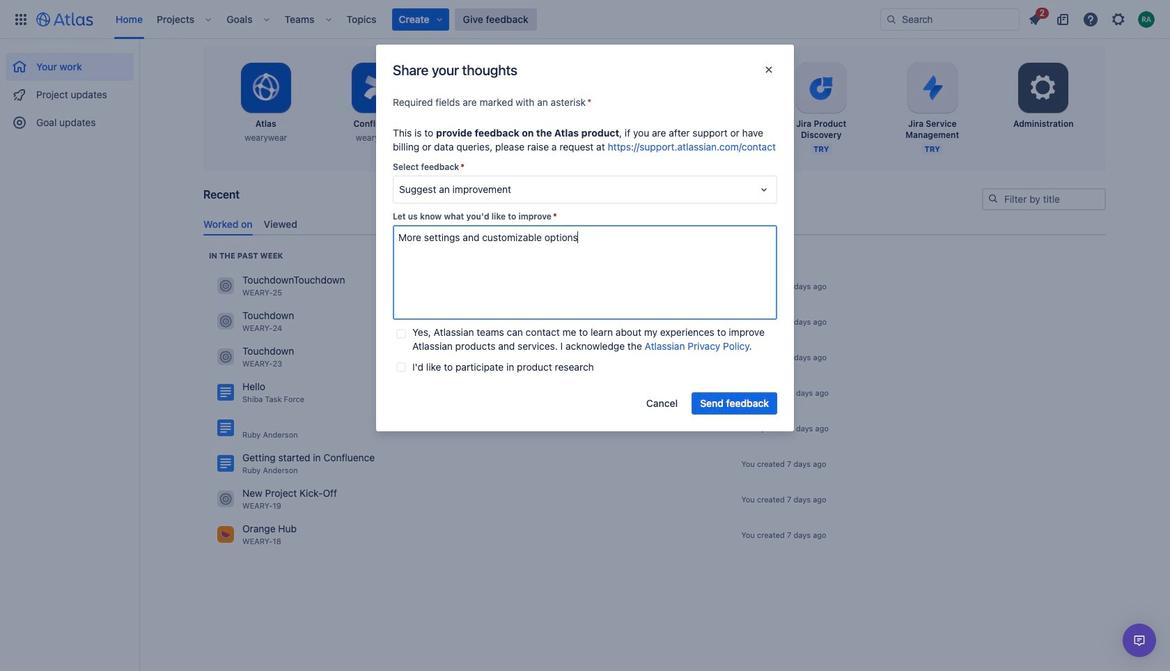 Task type: vqa. For each thing, say whether or not it's contained in the screenshot.
Filter by title field on the right of the page
yes



Task type: describe. For each thing, give the bounding box(es) containing it.
Filter by title field
[[984, 190, 1105, 209]]

top element
[[8, 0, 881, 39]]

open image
[[756, 181, 773, 198]]

search image
[[886, 14, 897, 25]]

1 townsquare image from the top
[[217, 491, 234, 507]]

search image
[[988, 193, 999, 204]]

2 townsquare image from the top
[[217, 313, 234, 330]]

3 confluence image from the top
[[217, 455, 234, 472]]



Task type: locate. For each thing, give the bounding box(es) containing it.
Search field
[[881, 8, 1020, 30]]

2 vertical spatial townsquare image
[[217, 349, 234, 365]]

settings image
[[1027, 71, 1061, 105]]

None text field
[[393, 225, 778, 320]]

1 confluence image from the top
[[217, 384, 234, 401]]

banner
[[0, 0, 1171, 39]]

0 vertical spatial townsquare image
[[217, 278, 234, 294]]

0 vertical spatial confluence image
[[217, 384, 234, 401]]

open intercom messenger image
[[1132, 632, 1148, 649]]

2 confluence image from the top
[[217, 420, 234, 436]]

2 vertical spatial confluence image
[[217, 455, 234, 472]]

townsquare image
[[217, 491, 234, 507], [217, 526, 234, 543]]

confluence image
[[217, 384, 234, 401], [217, 420, 234, 436], [217, 455, 234, 472]]

help image
[[1083, 11, 1100, 28]]

tab list
[[198, 212, 1112, 235]]

0 vertical spatial townsquare image
[[217, 491, 234, 507]]

None search field
[[881, 8, 1020, 30]]

1 vertical spatial confluence image
[[217, 420, 234, 436]]

3 townsquare image from the top
[[217, 349, 234, 365]]

1 vertical spatial townsquare image
[[217, 313, 234, 330]]

1 townsquare image from the top
[[217, 278, 234, 294]]

1 vertical spatial townsquare image
[[217, 526, 234, 543]]

heading
[[209, 250, 283, 261]]

group
[[6, 39, 134, 141]]

close modal image
[[761, 61, 778, 78]]

townsquare image
[[217, 278, 234, 294], [217, 313, 234, 330], [217, 349, 234, 365]]

2 townsquare image from the top
[[217, 526, 234, 543]]



